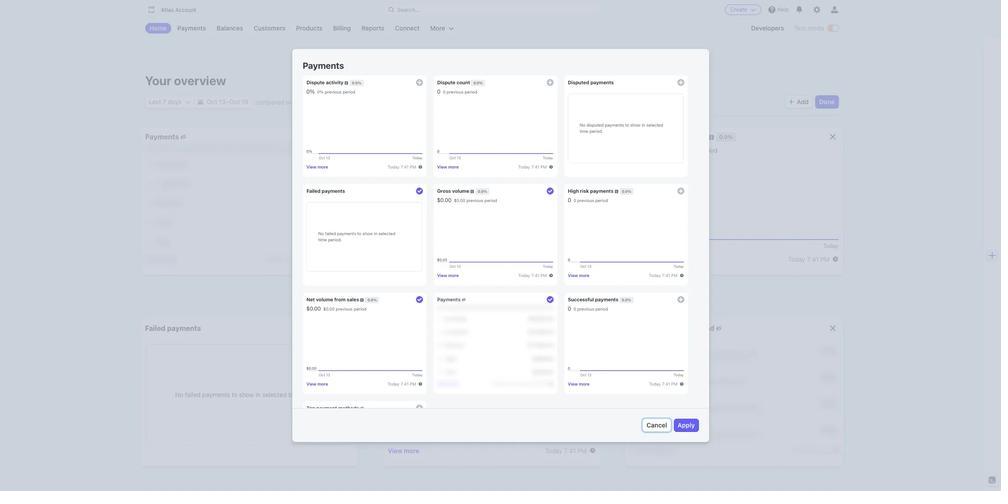 Task type: vqa. For each thing, say whether or not it's contained in the screenshot.
'View' to the middle
yes



Task type: describe. For each thing, give the bounding box(es) containing it.
top
[[631, 325, 644, 333]]

net
[[631, 133, 644, 141]]

1 vertical spatial payments
[[202, 391, 230, 399]]

view for net volume from sales
[[631, 256, 646, 263]]

add
[[798, 98, 809, 106]]

customers for new
[[405, 325, 442, 333]]

new
[[388, 325, 403, 333]]

top customers by spend
[[631, 325, 715, 333]]

gross volume
[[388, 133, 435, 141]]

cancel button
[[644, 420, 671, 432]]

add button
[[786, 96, 813, 108]]

previous period button
[[295, 96, 357, 108]]

done button
[[816, 96, 839, 108]]

volume for gross
[[410, 133, 435, 141]]

failed payments
[[145, 325, 201, 333]]

7
[[163, 98, 166, 106]]

more for net volume from sales
[[647, 256, 663, 263]]

failed
[[185, 391, 201, 399]]

more for new customers
[[404, 447, 420, 455]]

0 horizontal spatial payments
[[167, 325, 201, 333]]

$25,000.00
[[317, 160, 353, 168]]

0 horizontal spatial view more
[[145, 255, 176, 263]]

$0.00 inside "$0.00 $0.00 previous period"
[[413, 147, 429, 154]]

by
[[684, 325, 692, 333]]

–
[[226, 98, 230, 106]]

0 horizontal spatial view more link
[[145, 255, 176, 263]]

previous
[[299, 98, 324, 106]]

create
[[731, 6, 748, 13]]

your
[[145, 73, 171, 88]]

period inside "$0.00 $0.00 previous period"
[[457, 147, 475, 154]]

no
[[175, 391, 183, 399]]

from
[[672, 133, 688, 141]]

cancel
[[647, 422, 668, 429]]

2 oct from the left
[[230, 98, 240, 106]]

view more link for net volume from sales
[[631, 256, 663, 263]]

0 horizontal spatial more
[[161, 255, 176, 263]]

last 7 days
[[149, 98, 182, 106]]

$5000.00
[[323, 238, 353, 246]]

in
[[256, 391, 261, 399]]

results
[[654, 447, 674, 455]]

view more link for new customers
[[388, 447, 420, 455]]

$0.00 previous period
[[656, 147, 718, 154]]

net volume from sales
[[631, 133, 708, 141]]



Task type: locate. For each thing, give the bounding box(es) containing it.
to
[[232, 391, 238, 399]]

toolbar
[[786, 96, 839, 108]]

0 horizontal spatial view
[[145, 255, 160, 263]]

1 horizontal spatial customers
[[646, 325, 682, 333]]

previous for new customers
[[402, 339, 426, 346]]

$0.00 for $0.00 $0.00 previous period
[[388, 145, 409, 155]]

1 horizontal spatial volume
[[645, 133, 670, 141]]

customers for top
[[646, 325, 682, 333]]

days
[[168, 98, 182, 106]]

0 previous period
[[397, 339, 446, 346]]

2 horizontal spatial more
[[647, 256, 663, 263]]

overview
[[174, 73, 226, 88]]

2 horizontal spatial previous
[[674, 147, 698, 154]]

payments down 7
[[145, 133, 179, 141]]

1 horizontal spatial view more
[[388, 447, 420, 455]]

0 horizontal spatial oct
[[207, 98, 217, 106]]

period inside previous period popup button
[[326, 98, 345, 106]]

1 volume from the left
[[410, 133, 435, 141]]

customers up 0 previous period
[[405, 325, 442, 333]]

2 horizontal spatial $0.00
[[656, 147, 672, 154]]

top customers by spend grid
[[631, 338, 839, 444]]

1 horizontal spatial previous
[[431, 147, 455, 154]]

volume for net
[[645, 133, 670, 141]]

create button
[[726, 4, 762, 15]]

gross
[[388, 133, 408, 141]]

payments grid
[[145, 155, 353, 252]]

1 horizontal spatial more
[[404, 447, 420, 455]]

24
[[645, 447, 652, 455]]

selected
[[263, 391, 287, 399]]

last
[[149, 98, 161, 106]]

$0.00
[[388, 145, 409, 155], [413, 147, 429, 154], [656, 147, 672, 154]]

1 customers from the left
[[405, 325, 442, 333]]

show
[[239, 391, 254, 399]]

view more for new customers
[[388, 447, 420, 455]]

last 7 days button
[[145, 96, 194, 108]]

customers
[[405, 325, 442, 333], [646, 325, 682, 333]]

no failed payments to show in selected time period.
[[175, 391, 323, 399]]

oct left '13'
[[207, 98, 217, 106]]

2 horizontal spatial view more
[[631, 256, 663, 263]]

$0.00 $0.00 previous period
[[388, 145, 475, 155]]

view for new customers
[[388, 447, 403, 455]]

payments
[[167, 325, 201, 333], [202, 391, 230, 399]]

previous down from
[[674, 147, 698, 154]]

1 horizontal spatial view
[[388, 447, 403, 455]]

done
[[820, 98, 836, 106]]

$15,000.00
[[317, 199, 353, 207]]

failed
[[145, 325, 166, 333]]

0 horizontal spatial previous
[[402, 339, 426, 346]]

view
[[145, 255, 160, 263], [631, 256, 646, 263], [388, 447, 403, 455]]

$22,000.00
[[317, 180, 353, 187]]

view more
[[145, 255, 176, 263], [631, 256, 663, 263], [388, 447, 420, 455]]

1 vertical spatial payments
[[145, 133, 179, 141]]

toolbar containing add
[[786, 96, 839, 108]]

19
[[242, 98, 249, 106]]

spend
[[694, 325, 715, 333]]

2 volume from the left
[[645, 133, 670, 141]]

1 horizontal spatial oct
[[230, 98, 240, 106]]

0
[[397, 339, 400, 346]]

oct
[[207, 98, 217, 106], [230, 98, 240, 106]]

customers left the by
[[646, 325, 682, 333]]

of
[[637, 447, 643, 455]]

0 horizontal spatial volume
[[410, 133, 435, 141]]

previous period
[[299, 98, 345, 106]]

$0.00 down net volume from sales at the right top of page
[[656, 147, 672, 154]]

payments inside payments 'alert dialog'
[[303, 61, 344, 71]]

13
[[219, 98, 226, 106]]

$0.00 for $0.00 previous period
[[656, 147, 672, 154]]

0 horizontal spatial customers
[[405, 325, 442, 333]]

oct 13 – oct 19
[[207, 98, 249, 106]]

2 horizontal spatial view more link
[[631, 256, 663, 263]]

volume right net
[[645, 133, 670, 141]]

notifications image
[[797, 6, 804, 13]]

figure
[[145, 0, 602, 19], [145, 0, 602, 19]]

previous down gross volume
[[431, 147, 455, 154]]

apply button
[[675, 420, 699, 432]]

volume up "$0.00 $0.00 previous period"
[[410, 133, 435, 141]]

sales
[[690, 133, 708, 141]]

view more link
[[145, 255, 176, 263], [631, 256, 663, 263], [388, 447, 420, 455]]

previous down new customers at the bottom
[[402, 339, 426, 346]]

cell
[[145, 218, 353, 227]]

0 horizontal spatial $0.00
[[388, 145, 409, 155]]

1 horizontal spatial payments
[[303, 61, 344, 71]]

payments up previous period
[[303, 61, 344, 71]]

payments
[[303, 61, 344, 71], [145, 133, 179, 141]]

$0.00 down gross volume
[[413, 147, 429, 154]]

payments left to
[[202, 391, 230, 399]]

1 horizontal spatial payments
[[202, 391, 230, 399]]

2 horizontal spatial view
[[631, 256, 646, 263]]

0 horizontal spatial payments
[[145, 133, 179, 141]]

new customers
[[388, 325, 442, 333]]

4 of 24 results
[[631, 447, 674, 455]]

4
[[631, 447, 635, 455]]

oct left 19
[[230, 98, 240, 106]]

payments alert dialog
[[292, 49, 710, 492]]

0 vertical spatial payments
[[303, 61, 344, 71]]

4 of 24 results link
[[631, 447, 674, 455]]

period
[[326, 98, 345, 106], [457, 147, 475, 154], [700, 147, 718, 154], [428, 339, 446, 346]]

1 horizontal spatial view more link
[[388, 447, 420, 455]]

your overview
[[145, 73, 226, 88]]

0 vertical spatial payments
[[167, 325, 201, 333]]

payments right failed
[[167, 325, 201, 333]]

time period.
[[289, 391, 323, 399]]

previous
[[431, 147, 455, 154], [674, 147, 698, 154], [402, 339, 426, 346]]

view more for net volume from sales
[[631, 256, 663, 263]]

2 customers from the left
[[646, 325, 682, 333]]

apply
[[678, 422, 695, 429]]

volume
[[410, 133, 435, 141], [645, 133, 670, 141]]

previous for net volume from sales
[[674, 147, 698, 154]]

$0.00 down "gross"
[[388, 145, 409, 155]]

previous inside "$0.00 $0.00 previous period"
[[431, 147, 455, 154]]

1 horizontal spatial $0.00
[[413, 147, 429, 154]]

1 oct from the left
[[207, 98, 217, 106]]

more
[[161, 255, 176, 263], [647, 256, 663, 263], [404, 447, 420, 455]]



